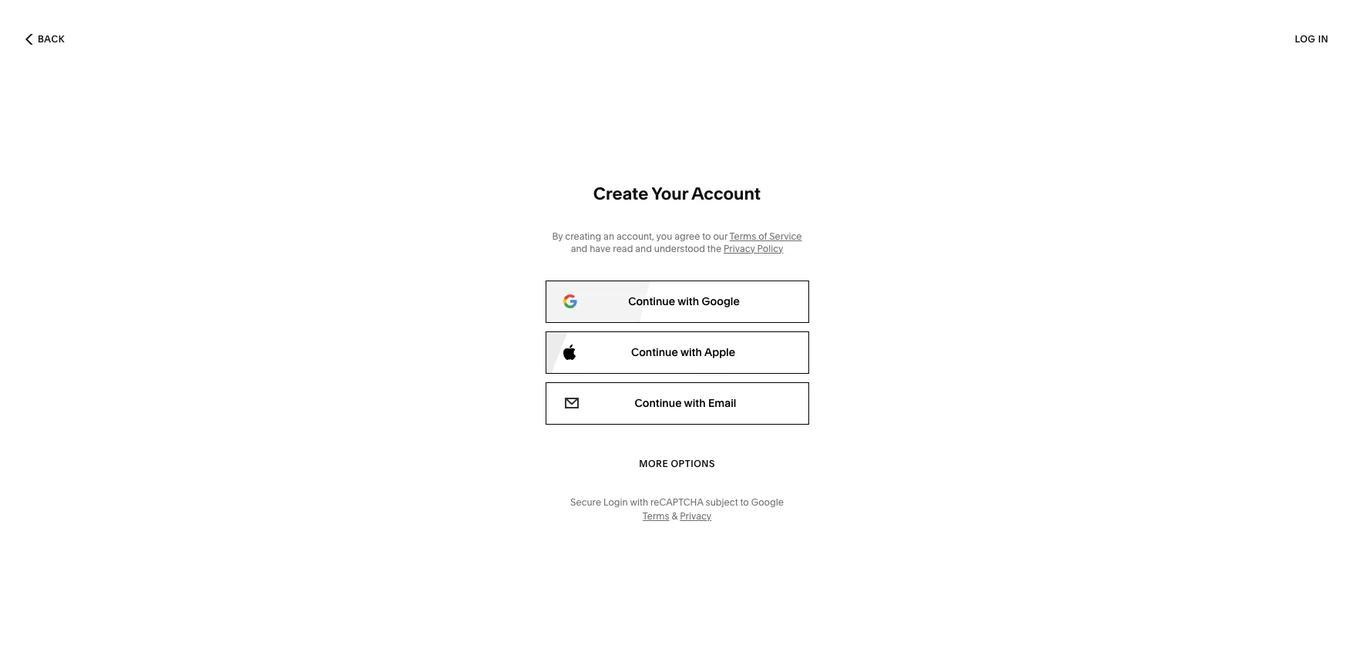 Task type: describe. For each thing, give the bounding box(es) containing it.
malone element
[[484, 301, 860, 652]]

malone image
[[484, 301, 860, 652]]



Task type: vqa. For each thing, say whether or not it's contained in the screenshot.
A
no



